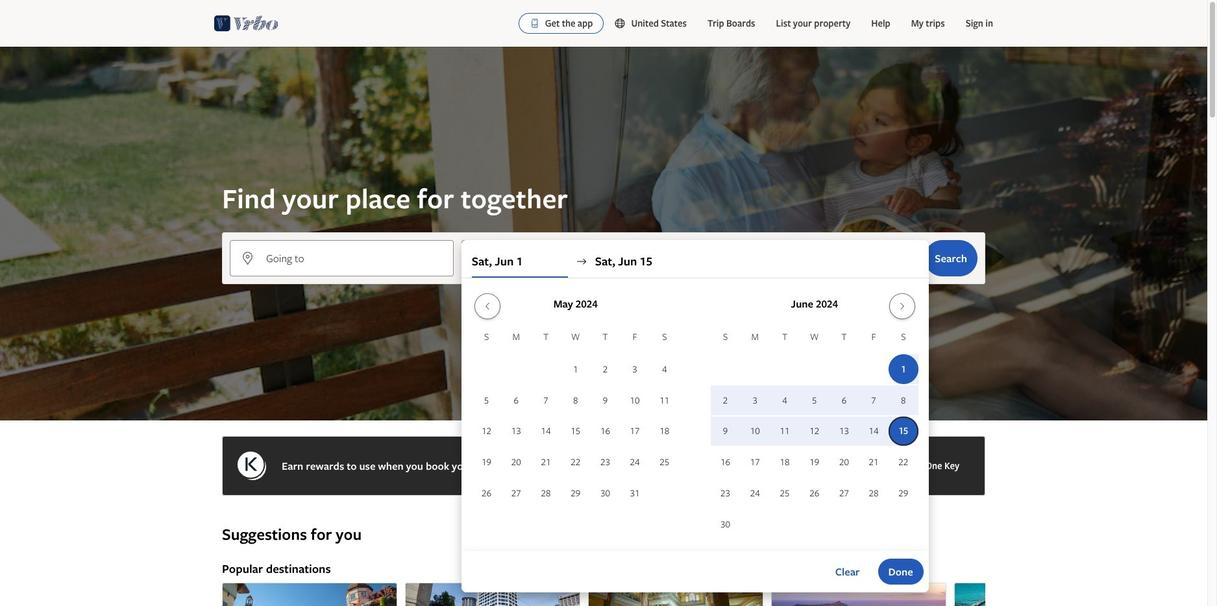 Task type: locate. For each thing, give the bounding box(es) containing it.
may 2024 element
[[472, 330, 680, 510]]

cancun which includes a sandy beach, landscape views and general coastal views image
[[954, 583, 1130, 606]]

leavenworth featuring a small town or village and street scenes image
[[222, 583, 397, 606]]

recently viewed region
[[214, 504, 993, 525]]

main content
[[0, 47, 1207, 606]]

small image
[[614, 18, 631, 29]]

application
[[472, 288, 918, 541]]

june 2024 element
[[711, 330, 918, 541]]

las vegas featuring interior views image
[[588, 583, 763, 606]]



Task type: describe. For each thing, give the bounding box(es) containing it.
next month image
[[895, 301, 910, 312]]

download the app button image
[[530, 18, 540, 29]]

directional image
[[576, 256, 587, 267]]

wizard region
[[0, 47, 1207, 592]]

application inside wizard region
[[472, 288, 918, 541]]

downtown seattle featuring a skyscraper, a city and street scenes image
[[405, 583, 580, 606]]

makiki - lower punchbowl - tantalus showing landscape views, a sunset and a city image
[[771, 583, 947, 606]]

vrbo logo image
[[214, 13, 279, 34]]

previous month image
[[480, 301, 496, 312]]



Task type: vqa. For each thing, say whether or not it's contained in the screenshot.
Vrbo logo
yes



